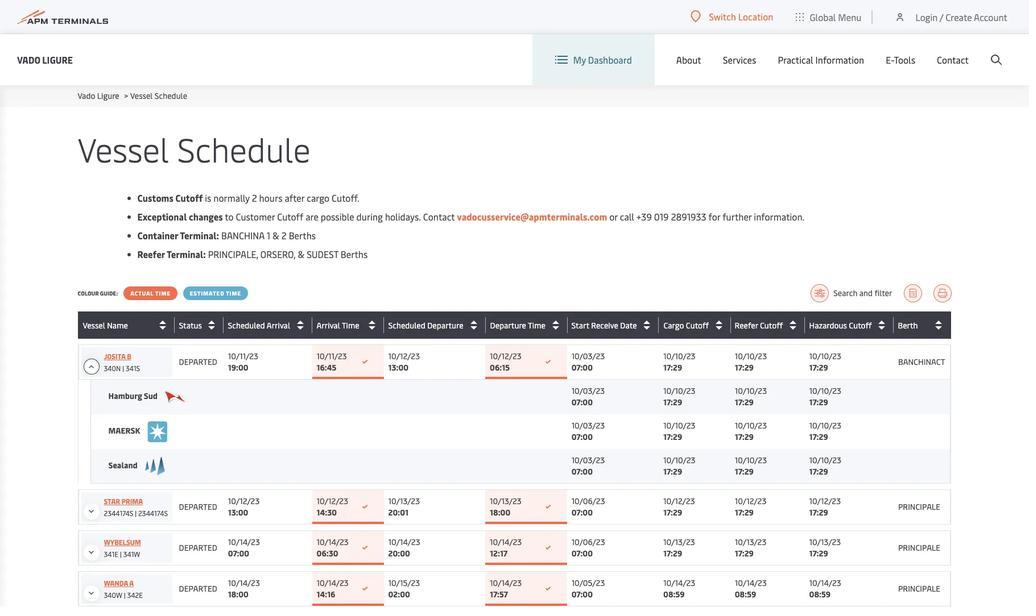 Task type: vqa. For each thing, say whether or not it's contained in the screenshot.
TERMINAL:
yes



Task type: describe. For each thing, give the bounding box(es) containing it.
practical information
[[778, 54, 865, 66]]

e-tools
[[886, 54, 916, 66]]

principale,
[[208, 248, 258, 261]]

services button
[[723, 34, 757, 85]]

& for orsero,
[[298, 248, 305, 261]]

10/06/23 for 10/13/23
[[572, 496, 605, 507]]

+39
[[637, 211, 652, 223]]

cargo
[[307, 192, 330, 204]]

maersk image
[[148, 421, 168, 443]]

colour
[[78, 290, 99, 298]]

2891933
[[671, 211, 707, 223]]

departed for 19:00
[[179, 357, 217, 368]]

10/03/23 07:00 for sealand
[[572, 455, 605, 477]]

about button
[[677, 34, 702, 85]]

vado for vado ligure
[[17, 53, 40, 66]]

estimated time
[[190, 290, 241, 298]]

josita b 340n | 341s
[[104, 352, 140, 373]]

menu
[[839, 11, 862, 23]]

wanda
[[104, 579, 128, 589]]

possible
[[321, 211, 354, 223]]

information.
[[754, 211, 805, 223]]

principale for 10/14/23
[[899, 584, 941, 595]]

10/03/23 07:00 for maersk
[[572, 421, 605, 443]]

banchinact
[[899, 357, 946, 368]]

341e
[[104, 550, 118, 560]]

14:30
[[317, 508, 337, 519]]

and
[[860, 288, 873, 299]]

10/13/23 20:01
[[388, 496, 420, 519]]

| inside wybelsum 341e | 341w
[[120, 550, 122, 560]]

10/14/23 12:17
[[490, 537, 522, 560]]

customs cutoff is normally 2 hours after cargo cutoff.
[[137, 192, 360, 204]]

time for actual time
[[155, 290, 171, 298]]

services
[[723, 54, 757, 66]]

ligure for vado ligure > vessel schedule
[[97, 91, 119, 101]]

principale for 10/13/23
[[899, 543, 941, 554]]

global menu button
[[785, 0, 873, 34]]

20:00
[[388, 549, 410, 560]]

actual time
[[130, 290, 171, 298]]

10/11/23 19:00
[[228, 351, 258, 373]]

10/05/23 07:00
[[572, 578, 605, 601]]

2 10/12/23 17:29 from the left
[[735, 496, 767, 519]]

dashboard
[[588, 54, 632, 66]]

maersk
[[108, 426, 142, 436]]

e-tools button
[[886, 34, 916, 85]]

star prima 2344174s | 2344174s
[[104, 497, 168, 519]]

vadocusservice@apmterminals.com link
[[457, 211, 608, 223]]

17:57
[[490, 590, 508, 601]]

tools
[[894, 54, 916, 66]]

| for 10/12/23 13:00
[[135, 509, 137, 519]]

for
[[709, 211, 721, 223]]

1 horizontal spatial 2
[[282, 229, 287, 242]]

019
[[654, 211, 669, 223]]

10/15/23 02:00
[[388, 578, 420, 601]]

1 vertical spatial 13:00
[[228, 508, 248, 519]]

a
[[129, 579, 134, 589]]

12:17
[[490, 549, 508, 560]]

search and filter button
[[811, 285, 893, 303]]

340n
[[104, 364, 121, 373]]

wybelsum
[[104, 538, 141, 548]]

departed for 18:00
[[179, 584, 217, 595]]

practical information button
[[778, 34, 865, 85]]

my dashboard
[[574, 54, 632, 66]]

10/05/23
[[572, 578, 605, 589]]

vado ligure > vessel schedule
[[78, 91, 187, 101]]

10/06/23 for 10/14/23
[[572, 537, 605, 548]]

10/11/23 for 19:00
[[228, 351, 258, 362]]

hours
[[259, 192, 283, 204]]

19:00
[[228, 363, 249, 373]]

switch location button
[[691, 10, 774, 23]]

about
[[677, 54, 702, 66]]

10/14/23 06:30
[[317, 537, 349, 560]]

340w
[[104, 591, 122, 601]]

e-
[[886, 54, 894, 66]]

3 08:59 from the left
[[810, 590, 831, 601]]

10/03/23 for hamburg sud
[[572, 386, 605, 397]]

10/11/23 16:45
[[317, 351, 347, 373]]

normally
[[214, 192, 250, 204]]

sealand
[[108, 460, 139, 471]]

holidays.
[[385, 211, 421, 223]]

information
[[816, 54, 865, 66]]

10/03/23 for maersk
[[572, 421, 605, 431]]

guide:
[[100, 290, 118, 298]]

exceptional
[[137, 211, 187, 223]]

terminal: for container terminal:
[[180, 229, 219, 242]]

>
[[124, 91, 128, 101]]

18:00 for 10/13/23 18:00
[[490, 508, 511, 519]]

1 10/03/23 07:00 from the top
[[572, 351, 605, 373]]

login
[[916, 11, 938, 23]]

colour guide:
[[78, 290, 118, 298]]

are
[[306, 211, 319, 223]]

10/03/23 07:00 for hamburg sud
[[572, 386, 605, 408]]

principale for 10/12/23
[[899, 502, 941, 513]]

1 vertical spatial schedule
[[177, 126, 311, 171]]

login / create account
[[916, 11, 1008, 23]]

3 10/13/23 17:29 from the left
[[810, 537, 841, 560]]

my dashboard button
[[555, 34, 632, 85]]

& for 1
[[273, 229, 279, 242]]

departed for 07:00
[[179, 543, 217, 554]]

vadocusservice@apmterminals.com
[[457, 211, 608, 223]]

1 horizontal spatial 13:00
[[388, 363, 409, 373]]

06:15
[[490, 363, 510, 373]]

10/12/23 06:15
[[490, 351, 522, 373]]

hamburg
[[108, 391, 142, 402]]

switch
[[709, 10, 736, 23]]

account
[[975, 11, 1008, 23]]

2 2344174s from the left
[[138, 509, 168, 519]]

josita
[[104, 352, 126, 361]]



Task type: locate. For each thing, give the bounding box(es) containing it.
1 horizontal spatial 10/13/23 17:29
[[735, 537, 767, 560]]

10/14/23 18:00
[[228, 578, 260, 601]]

| inside wanda a 340w | 342e
[[124, 591, 126, 601]]

1 vertical spatial 10/06/23 07:00
[[572, 537, 605, 560]]

08:59
[[664, 590, 685, 601], [735, 590, 757, 601], [810, 590, 831, 601]]

1 10/12/23 17:29 from the left
[[664, 496, 695, 519]]

global menu
[[810, 11, 862, 23]]

wybelsum 341e | 341w
[[104, 538, 141, 560]]

0 horizontal spatial 10/12/23 13:00
[[228, 496, 260, 519]]

10/14/23
[[228, 537, 260, 548], [317, 537, 349, 548], [388, 537, 420, 548], [490, 537, 522, 548], [228, 578, 260, 589], [317, 578, 349, 589], [490, 578, 522, 589], [664, 578, 696, 589], [735, 578, 767, 589], [810, 578, 842, 589]]

3 10/03/23 from the top
[[572, 421, 605, 431]]

& left sudest
[[298, 248, 305, 261]]

18:00 inside the 10/14/23 18:00
[[228, 590, 249, 601]]

10/11/23 for 16:45
[[317, 351, 347, 362]]

10/12/23
[[388, 351, 420, 362], [490, 351, 522, 362], [228, 496, 260, 507], [317, 496, 348, 507], [664, 496, 695, 507], [735, 496, 767, 507], [810, 496, 841, 507]]

1 horizontal spatial ligure
[[97, 91, 119, 101]]

10/06/23 07:00 for 10/13/23
[[572, 496, 605, 519]]

cargo cutoff
[[664, 320, 709, 331], [664, 320, 709, 331]]

1 vertical spatial 2
[[282, 229, 287, 242]]

cutoff
[[176, 192, 203, 204], [277, 211, 304, 223], [686, 320, 709, 331], [686, 320, 709, 331], [760, 320, 783, 331], [761, 320, 784, 331], [849, 320, 872, 331], [849, 320, 872, 331]]

practical
[[778, 54, 814, 66]]

vado ligure link
[[17, 53, 73, 67], [78, 91, 119, 101]]

0 vertical spatial 18:00
[[490, 508, 511, 519]]

2 10/03/23 07:00 from the top
[[572, 386, 605, 408]]

10/06/23 07:00
[[572, 496, 605, 519], [572, 537, 605, 560]]

10/06/23
[[572, 496, 605, 507], [572, 537, 605, 548]]

2 time from the left
[[226, 290, 241, 298]]

terminal: down changes on the top of page
[[180, 229, 219, 242]]

schedule up customs cutoff is normally 2 hours after cargo cutoff.
[[177, 126, 311, 171]]

18:00 up 10/14/23 12:17
[[490, 508, 511, 519]]

reefer cutoff button
[[735, 316, 802, 335], [735, 316, 802, 335]]

0 horizontal spatial contact
[[423, 211, 455, 223]]

departure time button
[[490, 316, 564, 335], [490, 316, 565, 335]]

0 vertical spatial schedule
[[155, 91, 187, 101]]

| for 10/11/23 19:00
[[122, 364, 124, 373]]

| for 10/14/23 18:00
[[124, 591, 126, 601]]

berths right sudest
[[341, 248, 368, 261]]

1 2344174s from the left
[[104, 509, 133, 519]]

1 horizontal spatial 10/11/23
[[317, 351, 347, 362]]

0 horizontal spatial 10/14/23 08:59
[[664, 578, 696, 601]]

location
[[739, 10, 774, 23]]

2 10/06/23 07:00 from the top
[[572, 537, 605, 560]]

prima
[[122, 497, 143, 507]]

3 10/12/23 17:29 from the left
[[810, 496, 841, 519]]

2 horizontal spatial 08:59
[[810, 590, 831, 601]]

10/03/23 for sealand
[[572, 455, 605, 466]]

0 horizontal spatial 2344174s
[[104, 509, 133, 519]]

1 vertical spatial vado ligure link
[[78, 91, 119, 101]]

1 vertical spatial ligure
[[97, 91, 119, 101]]

ligure for vado ligure
[[42, 53, 73, 66]]

342e
[[127, 591, 143, 601]]

filter
[[875, 288, 893, 299]]

vado ligure
[[17, 53, 73, 66]]

schedule right >
[[155, 91, 187, 101]]

global
[[810, 11, 836, 23]]

berths for principale, orsero, & sudest berths
[[341, 248, 368, 261]]

06:30
[[317, 549, 339, 560]]

0 vertical spatial contact
[[938, 54, 969, 66]]

or
[[610, 211, 618, 223]]

0 vertical spatial 10/12/23 13:00
[[388, 351, 420, 373]]

4 departed from the top
[[179, 584, 217, 595]]

2344174s
[[104, 509, 133, 519], [138, 509, 168, 519]]

1 vertical spatial 10/06/23
[[572, 537, 605, 548]]

banchina
[[221, 229, 265, 242]]

1 principale from the top
[[899, 502, 941, 513]]

341w
[[123, 550, 140, 560]]

vessel name
[[83, 320, 128, 331], [83, 320, 128, 331]]

10/14/23 20:00
[[388, 537, 420, 560]]

1 10/13/23 17:29 from the left
[[664, 537, 695, 560]]

02:00
[[388, 590, 410, 601]]

1 vertical spatial principale
[[899, 543, 941, 554]]

& right 1
[[273, 229, 279, 242]]

search and filter
[[834, 288, 893, 299]]

18:00 inside 10/13/23 18:00
[[490, 508, 511, 519]]

contact down login / create account link
[[938, 54, 969, 66]]

0 vertical spatial 2
[[252, 192, 257, 204]]

terminal: down container
[[167, 248, 206, 261]]

2 10/14/23 08:59 from the left
[[735, 578, 767, 601]]

1 horizontal spatial 2344174s
[[138, 509, 168, 519]]

0 horizontal spatial 18:00
[[228, 590, 249, 601]]

vessel name button
[[83, 316, 172, 335], [83, 316, 172, 335]]

| right '341e'
[[120, 550, 122, 560]]

customer
[[236, 211, 275, 223]]

10/13/23 18:00
[[490, 496, 522, 519]]

cutoff.
[[332, 192, 360, 204]]

1 horizontal spatial 10/14/23 08:59
[[735, 578, 767, 601]]

3 10/14/23 08:59 from the left
[[810, 578, 842, 601]]

1 08:59 from the left
[[664, 590, 685, 601]]

1 horizontal spatial vado ligure link
[[78, 91, 119, 101]]

10/11/23 up 19:00
[[228, 351, 258, 362]]

call
[[620, 211, 635, 223]]

0 vertical spatial terminal:
[[180, 229, 219, 242]]

1 horizontal spatial 08:59
[[735, 590, 757, 601]]

berth
[[899, 320, 918, 331], [899, 320, 919, 331]]

scheduled departure button
[[388, 316, 483, 335], [388, 316, 483, 335]]

vessel
[[130, 91, 153, 101], [78, 126, 169, 171], [83, 320, 105, 331], [83, 320, 105, 331]]

1 10/11/23 from the left
[[228, 351, 258, 362]]

sealand image
[[145, 458, 166, 476]]

0 horizontal spatial 10/13/23 17:29
[[664, 537, 695, 560]]

2 left hours
[[252, 192, 257, 204]]

vessel schedule
[[78, 126, 311, 171]]

0 horizontal spatial time
[[155, 290, 171, 298]]

1 vertical spatial vado
[[78, 91, 95, 101]]

10/15/23
[[388, 578, 420, 589]]

cargo cutoff button
[[664, 316, 728, 335], [664, 316, 728, 335]]

14:16
[[317, 590, 336, 601]]

2
[[252, 192, 257, 204], [282, 229, 287, 242]]

time for estimated time
[[226, 290, 241, 298]]

my
[[574, 54, 586, 66]]

time right estimated on the top left
[[226, 290, 241, 298]]

hazardous cutoff
[[810, 320, 872, 331], [810, 320, 872, 331]]

customs
[[137, 192, 173, 204]]

0 horizontal spatial ligure
[[42, 53, 73, 66]]

07:00 inside 10/14/23 07:00
[[228, 549, 249, 560]]

b
[[127, 352, 131, 361]]

0 vertical spatial &
[[273, 229, 279, 242]]

10/12/23 17:29
[[664, 496, 695, 519], [735, 496, 767, 519], [810, 496, 841, 519]]

contact right 'holidays.'
[[423, 211, 455, 223]]

hamburg sud image
[[165, 392, 186, 404]]

2 horizontal spatial 10/13/23 17:29
[[810, 537, 841, 560]]

0 vertical spatial 13:00
[[388, 363, 409, 373]]

berths for banchina 1 & 2 berths
[[289, 229, 316, 242]]

is
[[205, 192, 211, 204]]

2 10/03/23 from the top
[[572, 386, 605, 397]]

berths down 'are'
[[289, 229, 316, 242]]

1 vertical spatial &
[[298, 248, 305, 261]]

2 horizontal spatial 10/12/23 17:29
[[810, 496, 841, 519]]

time right actual
[[155, 290, 171, 298]]

1 10/14/23 08:59 from the left
[[664, 578, 696, 601]]

terminal: for reefer terminal:
[[167, 248, 206, 261]]

3 departed from the top
[[179, 543, 217, 554]]

2 right 1
[[282, 229, 287, 242]]

vado for vado ligure > vessel schedule
[[78, 91, 95, 101]]

10/14/23 07:00
[[228, 537, 260, 560]]

1 10/03/23 from the top
[[572, 351, 605, 362]]

10/14/23 17:57
[[490, 578, 522, 601]]

0 vertical spatial berths
[[289, 229, 316, 242]]

07:00
[[572, 363, 593, 373], [572, 397, 593, 408], [572, 432, 593, 443], [572, 467, 593, 477], [572, 508, 593, 519], [228, 549, 249, 560], [572, 549, 593, 560], [572, 590, 593, 601]]

1 horizontal spatial 10/12/23 17:29
[[735, 496, 767, 519]]

search
[[834, 288, 858, 299]]

2 10/06/23 from the top
[[572, 537, 605, 548]]

16:45
[[317, 363, 337, 373]]

2344174s down prima
[[138, 509, 168, 519]]

| inside star prima 2344174s | 2344174s
[[135, 509, 137, 519]]

1 vertical spatial 18:00
[[228, 590, 249, 601]]

0 horizontal spatial vado ligure link
[[17, 53, 73, 67]]

1 horizontal spatial 18:00
[[490, 508, 511, 519]]

2 horizontal spatial 10/14/23 08:59
[[810, 578, 842, 601]]

2344174s down star
[[104, 509, 133, 519]]

3 10/03/23 07:00 from the top
[[572, 421, 605, 443]]

0 horizontal spatial 10/12/23 17:29
[[664, 496, 695, 519]]

0 vertical spatial ligure
[[42, 53, 73, 66]]

estimated
[[190, 290, 224, 298]]

1 horizontal spatial time
[[226, 290, 241, 298]]

2 departed from the top
[[179, 502, 217, 513]]

2 vertical spatial principale
[[899, 584, 941, 595]]

1 horizontal spatial 10/12/23 13:00
[[388, 351, 420, 373]]

1 vertical spatial 10/12/23 13:00
[[228, 496, 260, 519]]

0 vertical spatial 10/06/23
[[572, 496, 605, 507]]

0 vertical spatial vado ligure link
[[17, 53, 73, 67]]

2 08:59 from the left
[[735, 590, 757, 601]]

1 10/06/23 07:00 from the top
[[572, 496, 605, 519]]

10/11/23 up 16:45
[[317, 351, 347, 362]]

18:00 for 10/14/23 18:00
[[228, 590, 249, 601]]

0 horizontal spatial 2
[[252, 192, 257, 204]]

17:29
[[664, 363, 683, 373], [735, 363, 754, 373], [810, 363, 829, 373], [664, 397, 683, 408], [735, 397, 754, 408], [810, 397, 829, 408], [664, 432, 683, 443], [735, 432, 754, 443], [810, 432, 829, 443], [664, 467, 683, 477], [735, 467, 754, 477], [810, 467, 829, 477], [664, 508, 683, 519], [735, 508, 754, 519], [810, 508, 829, 519], [664, 549, 683, 560], [735, 549, 754, 560], [810, 549, 829, 560]]

0 vertical spatial 10/06/23 07:00
[[572, 496, 605, 519]]

10/06/23 07:00 for 10/14/23
[[572, 537, 605, 560]]

2 10/11/23 from the left
[[317, 351, 347, 362]]

0 horizontal spatial 13:00
[[228, 508, 248, 519]]

sud
[[144, 391, 158, 402]]

1 10/06/23 from the top
[[572, 496, 605, 507]]

0 horizontal spatial berths
[[289, 229, 316, 242]]

arrival
[[267, 320, 290, 331], [267, 320, 290, 331], [317, 320, 340, 331], [317, 320, 340, 331]]

container terminal: banchina 1 & 2 berths
[[137, 229, 316, 242]]

4 10/03/23 from the top
[[572, 455, 605, 466]]

1 departed from the top
[[179, 357, 217, 368]]

container
[[137, 229, 178, 242]]

| down prima
[[135, 509, 137, 519]]

after
[[285, 192, 305, 204]]

10/11/23
[[228, 351, 258, 362], [317, 351, 347, 362]]

1 vertical spatial berths
[[341, 248, 368, 261]]

reefer
[[137, 248, 165, 261], [735, 320, 759, 331], [735, 320, 759, 331]]

| inside the josita b 340n | 341s
[[122, 364, 124, 373]]

1
[[267, 229, 270, 242]]

1 vertical spatial contact
[[423, 211, 455, 223]]

18:00 down 10/14/23 07:00
[[228, 590, 249, 601]]

1 horizontal spatial &
[[298, 248, 305, 261]]

actual
[[130, 290, 154, 298]]

1 horizontal spatial berths
[[341, 248, 368, 261]]

0 horizontal spatial &
[[273, 229, 279, 242]]

0 vertical spatial vado
[[17, 53, 40, 66]]

principale
[[899, 502, 941, 513], [899, 543, 941, 554], [899, 584, 941, 595]]

13:00
[[388, 363, 409, 373], [228, 508, 248, 519]]

3 principale from the top
[[899, 584, 941, 595]]

0 horizontal spatial 10/11/23
[[228, 351, 258, 362]]

2 principale from the top
[[899, 543, 941, 554]]

login / create account link
[[895, 0, 1008, 34]]

1 horizontal spatial contact
[[938, 54, 969, 66]]

0 horizontal spatial 08:59
[[664, 590, 685, 601]]

0 vertical spatial principale
[[899, 502, 941, 513]]

hazardous cutoff button
[[810, 316, 891, 335], [810, 316, 891, 335]]

07:00 inside 10/05/23 07:00
[[572, 590, 593, 601]]

1 time from the left
[[155, 290, 171, 298]]

10/10/23
[[664, 351, 696, 362], [735, 351, 767, 362], [810, 351, 842, 362], [664, 386, 696, 397], [735, 386, 767, 397], [810, 386, 842, 397], [664, 421, 696, 431], [735, 421, 767, 431], [810, 421, 842, 431], [664, 455, 696, 466], [735, 455, 767, 466], [810, 455, 842, 466]]

4 10/03/23 07:00 from the top
[[572, 455, 605, 477]]

reefer terminal: principale, orsero, & sudest berths
[[137, 248, 368, 261]]

departure
[[428, 320, 464, 331], [428, 320, 464, 331], [490, 320, 526, 331], [490, 320, 526, 331]]

scheduled
[[228, 320, 265, 331], [228, 320, 265, 331], [388, 320, 426, 331], [388, 320, 426, 331]]

departed for 13:00
[[179, 502, 217, 513]]

1 vertical spatial terminal:
[[167, 248, 206, 261]]

hamburg sud
[[108, 391, 159, 402]]

vado
[[17, 53, 40, 66], [78, 91, 95, 101]]

arrival time
[[317, 320, 360, 331], [317, 320, 360, 331]]

| left '341s'
[[122, 364, 124, 373]]

1 horizontal spatial vado
[[78, 91, 95, 101]]

wanda a 340w | 342e
[[104, 579, 143, 601]]

| left 342e
[[124, 591, 126, 601]]

2 10/13/23 17:29 from the left
[[735, 537, 767, 560]]

0 horizontal spatial vado
[[17, 53, 40, 66]]



